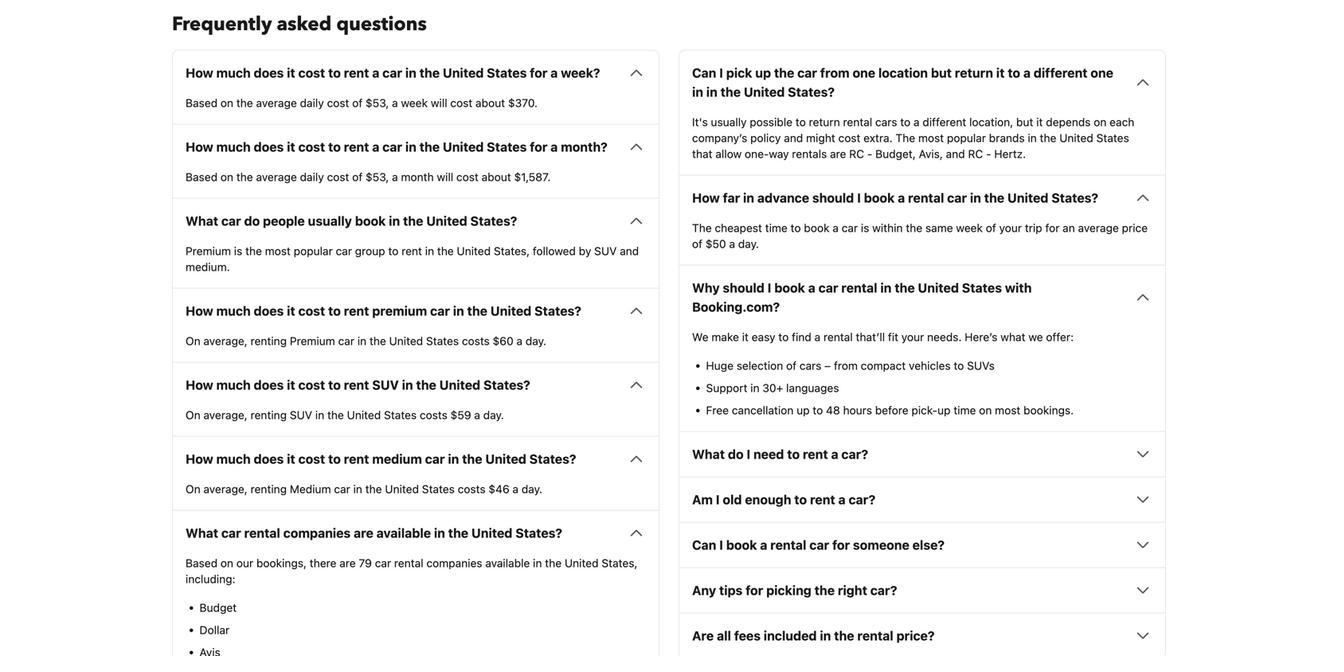 Task type: vqa. For each thing, say whether or not it's contained in the screenshot.


Task type: locate. For each thing, give the bounding box(es) containing it.
states inside why should i book a car rental in the united states with booking.com?
[[962, 280, 1002, 295]]

should
[[812, 190, 854, 205], [723, 280, 765, 295]]

the inside the cheapest time to book a car is within the same week of your trip for an average price of $50 a day.
[[692, 221, 712, 234]]

cost down asked
[[298, 65, 325, 80]]

daily down asked
[[300, 96, 324, 109]]

1 vertical spatial most
[[265, 244, 291, 258]]

here's
[[965, 330, 998, 344]]

1 one from the left
[[853, 65, 876, 80]]

available
[[377, 526, 431, 541], [485, 557, 530, 570]]

your
[[999, 221, 1022, 234], [902, 330, 924, 344]]

in inside premium is the most popular car group to rent in the united states, followed by suv and medium.
[[425, 244, 434, 258]]

and right by
[[620, 244, 639, 258]]

rc
[[849, 147, 864, 160], [968, 147, 983, 160]]

costs
[[462, 334, 490, 348], [420, 408, 448, 422], [458, 483, 486, 496]]

can inside can i pick up the car from one location but return it to a different one in in the united states?
[[692, 65, 716, 80]]

1 horizontal spatial but
[[1016, 115, 1033, 128]]

from inside can i pick up the car from one location but return it to a different one in in the united states?
[[820, 65, 850, 80]]

the inside how much does it cost to rent suv in the united states? dropdown button
[[416, 377, 436, 393]]

on average, renting suv in the united states costs $59 a day.
[[186, 408, 504, 422]]

1 horizontal spatial most
[[918, 131, 944, 144]]

why should i book a car rental in the united states with booking.com?
[[692, 280, 1032, 314]]

premium up how much does it cost to rent suv in the united states?
[[290, 334, 335, 348]]

0 vertical spatial cars
[[875, 115, 897, 128]]

1 vertical spatial popular
[[294, 244, 333, 258]]

cost inside "how much does it cost to rent premium car in the united states?" dropdown button
[[298, 303, 325, 318]]

0 vertical spatial but
[[931, 65, 952, 80]]

month?
[[561, 139, 608, 154]]

included
[[764, 628, 817, 643]]

1 horizontal spatial -
[[986, 147, 991, 160]]

a up within at the top right of the page
[[898, 190, 905, 205]]

week inside the cheapest time to book a car is within the same week of your trip for an average price of $50 a day.
[[956, 221, 983, 234]]

should inside dropdown button
[[812, 190, 854, 205]]

states, inside based on our bookings, there are 79 car rental companies available in the united states, including:
[[602, 557, 638, 570]]

0 vertical spatial usually
[[711, 115, 747, 128]]

5 much from the top
[[216, 451, 251, 467]]

1 $53, from the top
[[366, 96, 389, 109]]

1 vertical spatial are
[[354, 526, 373, 541]]

rent up on average, renting suv in the united states costs $59 a day.
[[344, 377, 369, 393]]

one left location
[[853, 65, 876, 80]]

a inside it's usually possible to return rental cars to a different location, but it depends on each company's policy and might cost extra. the most popular brands in the united states that allow one-way rentals are rc - budget, avis, and rc - hertz.
[[914, 115, 920, 128]]

what car rental companies are available in the united states? button
[[186, 524, 646, 543]]

price
[[1122, 221, 1148, 234]]

0 vertical spatial the
[[896, 131, 915, 144]]

most down people
[[265, 244, 291, 258]]

0 horizontal spatial states,
[[494, 244, 530, 258]]

- left hertz.
[[986, 147, 991, 160]]

available down "$46"
[[485, 557, 530, 570]]

0 vertical spatial most
[[918, 131, 944, 144]]

an
[[1063, 221, 1075, 234]]

to left 48
[[813, 404, 823, 417]]

popular down location,
[[947, 131, 986, 144]]

2 based from the top
[[186, 170, 218, 183]]

might
[[806, 131, 835, 144]]

0 vertical spatial available
[[377, 526, 431, 541]]

1 vertical spatial costs
[[420, 408, 448, 422]]

2 vertical spatial renting
[[251, 483, 287, 496]]

0 horizontal spatial cars
[[800, 359, 822, 372]]

month
[[401, 170, 434, 183]]

dollar
[[200, 624, 230, 637]]

in inside how much does it cost to rent a car in the united states for a month? dropdown button
[[405, 139, 417, 154]]

1 vertical spatial your
[[902, 330, 924, 344]]

a up based on the average daily cost of $53, a week will cost about $370.
[[372, 65, 379, 80]]

average for how much does it cost to rent a car in the united states for a week?
[[256, 96, 297, 109]]

0 horizontal spatial return
[[809, 115, 840, 128]]

different
[[1034, 65, 1088, 80], [923, 115, 966, 128]]

2 vertical spatial suv
[[290, 408, 312, 422]]

1 vertical spatial suv
[[372, 377, 399, 393]]

from
[[820, 65, 850, 80], [834, 359, 858, 372]]

what do i need to rent a car?
[[692, 447, 868, 462]]

1 renting from the top
[[251, 334, 287, 348]]

rc left hertz.
[[968, 147, 983, 160]]

how for how much does it cost to rent medium car in the united states?
[[186, 451, 213, 467]]

1 vertical spatial average,
[[203, 408, 248, 422]]

a up can i book a rental car for someone else?
[[838, 492, 846, 507]]

1 vertical spatial available
[[485, 557, 530, 570]]

about for week?
[[476, 96, 505, 109]]

0 vertical spatial can
[[692, 65, 716, 80]]

costs left $60
[[462, 334, 490, 348]]

based on the average daily cost of $53, a month will cost about $1,587.
[[186, 170, 551, 183]]

0 vertical spatial popular
[[947, 131, 986, 144]]

can i book a rental car for someone else?
[[692, 538, 945, 553]]

0 horizontal spatial and
[[620, 244, 639, 258]]

how for how much does it cost to rent premium car in the united states?
[[186, 303, 213, 318]]

will for week?
[[431, 96, 447, 109]]

time inside the cheapest time to book a car is within the same week of your trip for an average price of $50 a day.
[[765, 221, 788, 234]]

different up the depends
[[1034, 65, 1088, 80]]

a inside can i pick up the car from one location but return it to a different one in in the united states?
[[1023, 65, 1031, 80]]

that
[[692, 147, 713, 160]]

does inside dropdown button
[[254, 303, 284, 318]]

your right fit
[[902, 330, 924, 344]]

1 vertical spatial can
[[692, 538, 716, 553]]

1 vertical spatial about
[[482, 170, 511, 183]]

cost down how much does it cost to rent a car in the united states for a week? on the left of page
[[327, 96, 349, 109]]

3 much from the top
[[216, 303, 251, 318]]

1 vertical spatial companies
[[426, 557, 482, 570]]

are inside it's usually possible to return rental cars to a different location, but it depends on each company's policy and might cost extra. the most popular brands in the united states that allow one-way rentals are rc - budget, avis, and rc - hertz.
[[830, 147, 846, 160]]

1 does from the top
[[254, 65, 284, 80]]

the inside are all fees included in the rental price? dropdown button
[[834, 628, 854, 643]]

premium is the most popular car group to rent in the united states, followed by suv and medium.
[[186, 244, 639, 273]]

0 horizontal spatial available
[[377, 526, 431, 541]]

1 daily from the top
[[300, 96, 324, 109]]

1 horizontal spatial premium
[[290, 334, 335, 348]]

each
[[1110, 115, 1135, 128]]

it inside dropdown button
[[287, 303, 295, 318]]

1 can from the top
[[692, 65, 716, 80]]

2 on from the top
[[186, 408, 200, 422]]

average
[[256, 96, 297, 109], [256, 170, 297, 183], [1078, 221, 1119, 234]]

cost inside how much does it cost to rent medium car in the united states? dropdown button
[[298, 451, 325, 467]]

on average, renting premium car in the united states costs $60 a day.
[[186, 334, 546, 348]]

0 vertical spatial based
[[186, 96, 218, 109]]

usually right people
[[308, 213, 352, 228]]

rental inside it's usually possible to return rental cars to a different location, but it depends on each company's policy and might cost extra. the most popular brands in the united states that allow one-way rentals are rc - budget, avis, and rc - hertz.
[[843, 115, 872, 128]]

0 vertical spatial about
[[476, 96, 505, 109]]

1 horizontal spatial week
[[956, 221, 983, 234]]

suv inside how much does it cost to rent suv in the united states? dropdown button
[[372, 377, 399, 393]]

1 average, from the top
[[203, 334, 248, 348]]

0 vertical spatial from
[[820, 65, 850, 80]]

states? inside can i pick up the car from one location but return it to a different one in in the united states?
[[788, 84, 835, 99]]

cost up on average, renting premium car in the united states costs $60 a day.
[[298, 303, 325, 318]]

usually up 'company's'
[[711, 115, 747, 128]]

what car do people usually book in the united states?
[[186, 213, 517, 228]]

1 much from the top
[[216, 65, 251, 80]]

0 horizontal spatial premium
[[186, 244, 231, 258]]

much for how much does it cost to rent suv in the united states?
[[216, 377, 251, 393]]

rent down what car do people usually book in the united states? dropdown button at left
[[402, 244, 422, 258]]

but up the brands
[[1016, 115, 1033, 128]]

3 on from the top
[[186, 483, 200, 496]]

1 vertical spatial the
[[692, 221, 712, 234]]

cost down how much does it cost to rent a car in the united states for a week? dropdown button
[[450, 96, 473, 109]]

to up medium
[[328, 451, 341, 467]]

1 vertical spatial should
[[723, 280, 765, 295]]

but right location
[[931, 65, 952, 80]]

states down how much does it cost to rent suv in the united states? dropdown button
[[384, 408, 417, 422]]

0 horizontal spatial one
[[853, 65, 876, 80]]

2 horizontal spatial and
[[946, 147, 965, 160]]

0 vertical spatial are
[[830, 147, 846, 160]]

week down how much does it cost to rent a car in the united states for a week? dropdown button
[[401, 96, 428, 109]]

the inside "how much does it cost to rent premium car in the united states?" dropdown button
[[467, 303, 487, 318]]

most inside premium is the most popular car group to rent in the united states, followed by suv and medium.
[[265, 244, 291, 258]]

0 vertical spatial daily
[[300, 96, 324, 109]]

0 vertical spatial premium
[[186, 244, 231, 258]]

book down advance
[[804, 221, 830, 234]]

the inside why should i book a car rental in the united states with booking.com?
[[895, 280, 915, 295]]

rental down what car rental companies are available in the united states? dropdown button
[[394, 557, 423, 570]]

1 horizontal spatial return
[[955, 65, 993, 80]]

to
[[328, 65, 341, 80], [1008, 65, 1020, 80], [796, 115, 806, 128], [900, 115, 911, 128], [328, 139, 341, 154], [791, 221, 801, 234], [388, 244, 399, 258], [328, 303, 341, 318], [779, 330, 789, 344], [954, 359, 964, 372], [328, 377, 341, 393], [813, 404, 823, 417], [787, 447, 800, 462], [328, 451, 341, 467], [794, 492, 807, 507]]

premium inside premium is the most popular car group to rent in the united states, followed by suv and medium.
[[186, 244, 231, 258]]

1 horizontal spatial popular
[[947, 131, 986, 144]]

it
[[287, 65, 295, 80], [996, 65, 1005, 80], [1036, 115, 1043, 128], [287, 139, 295, 154], [287, 303, 295, 318], [742, 330, 749, 344], [287, 377, 295, 393], [287, 451, 295, 467]]

up right pick
[[755, 65, 771, 80]]

book up within at the top right of the page
[[864, 190, 895, 205]]

1 vertical spatial week
[[956, 221, 983, 234]]

most up avis, on the top right of the page
[[918, 131, 944, 144]]

united inside can i pick up the car from one location but return it to a different one in in the united states?
[[744, 84, 785, 99]]

cars inside it's usually possible to return rental cars to a different location, but it depends on each company's policy and might cost extra. the most popular brands in the united states that allow one-way rentals are rc - budget, avis, and rc - hertz.
[[875, 115, 897, 128]]

time right pick-
[[954, 404, 976, 417]]

2 vertical spatial are
[[340, 557, 356, 570]]

in inside it's usually possible to return rental cars to a different location, but it depends on each company's policy and might cost extra. the most popular brands in the united states that allow one-way rentals are rc - budget, avis, and rc - hertz.
[[1028, 131, 1037, 144]]

does for how much does it cost to rent medium car in the united states?
[[254, 451, 284, 467]]

fit
[[888, 330, 899, 344]]

costs left "$46"
[[458, 483, 486, 496]]

0 vertical spatial companies
[[283, 526, 351, 541]]

1 horizontal spatial your
[[999, 221, 1022, 234]]

renting for how much does it cost to rent suv in the united states?
[[251, 408, 287, 422]]

to up based on the average daily cost of $53, a month will cost about $1,587.
[[328, 139, 341, 154]]

cars
[[875, 115, 897, 128], [800, 359, 822, 372]]

1 vertical spatial cars
[[800, 359, 822, 372]]

to up based on the average daily cost of $53, a week will cost about $370.
[[328, 65, 341, 80]]

1 vertical spatial what
[[692, 447, 725, 462]]

does
[[254, 65, 284, 80], [254, 139, 284, 154], [254, 303, 284, 318], [254, 377, 284, 393], [254, 451, 284, 467]]

rent up on average, renting premium car in the united states costs $60 a day.
[[344, 303, 369, 318]]

i
[[719, 65, 723, 80], [857, 190, 861, 205], [768, 280, 771, 295], [747, 447, 751, 462], [716, 492, 720, 507], [719, 538, 723, 553]]

2 - from the left
[[986, 147, 991, 160]]

cars up extra.
[[875, 115, 897, 128]]

3 based from the top
[[186, 557, 218, 570]]

0 vertical spatial your
[[999, 221, 1022, 234]]

do left need
[[728, 447, 744, 462]]

rc down extra.
[[849, 147, 864, 160]]

a down "enough"
[[760, 538, 767, 553]]

in inside what car rental companies are available in the united states? dropdown button
[[434, 526, 445, 541]]

rental up extra.
[[843, 115, 872, 128]]

do left people
[[244, 213, 260, 228]]

1 horizontal spatial time
[[954, 404, 976, 417]]

2 can from the top
[[692, 538, 716, 553]]

for left an
[[1045, 221, 1060, 234]]

$53, for month?
[[366, 170, 389, 183]]

rental
[[843, 115, 872, 128], [908, 190, 944, 205], [841, 280, 878, 295], [824, 330, 853, 344], [244, 526, 280, 541], [770, 538, 807, 553], [394, 557, 423, 570], [857, 628, 894, 643]]

2 rc from the left
[[968, 147, 983, 160]]

renting for how much does it cost to rent premium car in the united states?
[[251, 334, 287, 348]]

should up booking.com?
[[723, 280, 765, 295]]

1 horizontal spatial cars
[[875, 115, 897, 128]]

$53, for week?
[[366, 96, 389, 109]]

is inside the cheapest time to book a car is within the same week of your trip for an average price of $50 a day.
[[861, 221, 869, 234]]

can i pick up the car from one location but return it to a different one in in the united states?
[[692, 65, 1114, 99]]

book up group
[[355, 213, 386, 228]]

different inside can i pick up the car from one location but return it to a different one in in the united states?
[[1034, 65, 1088, 80]]

car? for what do i need to rent a car?
[[842, 447, 868, 462]]

1 horizontal spatial should
[[812, 190, 854, 205]]

day. right "$46"
[[522, 483, 542, 496]]

states down the each
[[1097, 131, 1129, 144]]

and
[[784, 131, 803, 144], [946, 147, 965, 160], [620, 244, 639, 258]]

premium up medium.
[[186, 244, 231, 258]]

0 horizontal spatial but
[[931, 65, 952, 80]]

and up way
[[784, 131, 803, 144]]

what up medium.
[[186, 213, 218, 228]]

states up $370.
[[487, 65, 527, 80]]

a right $60
[[517, 334, 523, 348]]

0 horizontal spatial do
[[244, 213, 260, 228]]

2 vertical spatial average
[[1078, 221, 1119, 234]]

a up avis, on the top right of the page
[[914, 115, 920, 128]]

2 $53, from the top
[[366, 170, 389, 183]]

0 vertical spatial costs
[[462, 334, 490, 348]]

return inside it's usually possible to return rental cars to a different location, but it depends on each company's policy and might cost extra. the most popular brands in the united states that allow one-way rentals are rc - budget, avis, and rc - hertz.
[[809, 115, 840, 128]]

cost up medium
[[298, 451, 325, 467]]

much inside dropdown button
[[216, 303, 251, 318]]

0 horizontal spatial rc
[[849, 147, 864, 160]]

for right "tips"
[[746, 583, 763, 598]]

the inside it's usually possible to return rental cars to a different location, but it depends on each company's policy and might cost extra. the most popular brands in the united states that allow one-way rentals are rc - budget, avis, and rc - hertz.
[[896, 131, 915, 144]]

1 horizontal spatial usually
[[711, 115, 747, 128]]

in inside how much does it cost to rent suv in the united states? dropdown button
[[402, 377, 413, 393]]

premium
[[372, 303, 427, 318]]

up down vehicles
[[938, 404, 951, 417]]

1 horizontal spatial suv
[[372, 377, 399, 393]]

suv inside premium is the most popular car group to rent in the united states, followed by suv and medium.
[[594, 244, 617, 258]]

the inside the cheapest time to book a car is within the same week of your trip for an average price of $50 a day.
[[906, 221, 923, 234]]

average, for how much does it cost to rent medium car in the united states?
[[203, 483, 248, 496]]

based on our bookings, there are 79 car rental companies available in the united states, including:
[[186, 557, 638, 586]]

to inside premium is the most popular car group to rent in the united states, followed by suv and medium.
[[388, 244, 399, 258]]

0 horizontal spatial time
[[765, 221, 788, 234]]

1 based from the top
[[186, 96, 218, 109]]

30+
[[763, 381, 783, 395]]

for left someone
[[832, 538, 850, 553]]

are inside dropdown button
[[354, 526, 373, 541]]

one up the each
[[1091, 65, 1114, 80]]

1 vertical spatial and
[[946, 147, 965, 160]]

based for how much does it cost to rent a car in the united states for a month?
[[186, 170, 218, 183]]

cars left – on the right
[[800, 359, 822, 372]]

0 horizontal spatial most
[[265, 244, 291, 258]]

0 horizontal spatial the
[[692, 221, 712, 234]]

0 vertical spatial will
[[431, 96, 447, 109]]

cost up on average, renting suv in the united states costs $59 a day.
[[298, 377, 325, 393]]

0 horizontal spatial different
[[923, 115, 966, 128]]

0 horizontal spatial is
[[234, 244, 242, 258]]

how much does it cost to rent a car in the united states for a week? button
[[186, 63, 646, 82]]

1 vertical spatial time
[[954, 404, 976, 417]]

location
[[879, 65, 928, 80]]

from right – on the right
[[834, 359, 858, 372]]

3 average, from the top
[[203, 483, 248, 496]]

1 horizontal spatial is
[[861, 221, 869, 234]]

a
[[372, 65, 379, 80], [551, 65, 558, 80], [1023, 65, 1031, 80], [392, 96, 398, 109], [914, 115, 920, 128], [372, 139, 379, 154], [551, 139, 558, 154], [392, 170, 398, 183], [898, 190, 905, 205], [833, 221, 839, 234], [729, 237, 735, 250], [808, 280, 816, 295], [815, 330, 821, 344], [517, 334, 523, 348], [474, 408, 480, 422], [831, 447, 838, 462], [513, 483, 519, 496], [838, 492, 846, 507], [760, 538, 767, 553]]

different up avis, on the top right of the page
[[923, 115, 966, 128]]

2 vertical spatial and
[[620, 244, 639, 258]]

1 horizontal spatial and
[[784, 131, 803, 144]]

1 horizontal spatial states,
[[602, 557, 638, 570]]

much
[[216, 65, 251, 80], [216, 139, 251, 154], [216, 303, 251, 318], [216, 377, 251, 393], [216, 451, 251, 467]]

5 does from the top
[[254, 451, 284, 467]]

are all fees included in the rental price? button
[[692, 626, 1153, 645]]

price?
[[897, 628, 935, 643]]

usually inside it's usually possible to return rental cars to a different location, but it depends on each company's policy and might cost extra. the most popular brands in the united states that allow one-way rentals are rc - budget, avis, and rc - hertz.
[[711, 115, 747, 128]]

return inside can i pick up the car from one location but return it to a different one in in the united states?
[[955, 65, 993, 80]]

rental up same
[[908, 190, 944, 205]]

your left 'trip'
[[999, 221, 1022, 234]]

rent inside premium is the most popular car group to rent in the united states, followed by suv and medium.
[[402, 244, 422, 258]]

usually
[[711, 115, 747, 128], [308, 213, 352, 228]]

based inside based on our bookings, there are 79 car rental companies available in the united states, including:
[[186, 557, 218, 570]]

to up on average, renting suv in the united states costs $59 a day.
[[328, 377, 341, 393]]

states, inside premium is the most popular car group to rent in the united states, followed by suv and medium.
[[494, 244, 530, 258]]

up inside can i pick up the car from one location but return it to a different one in in the united states?
[[755, 65, 771, 80]]

much for how much does it cost to rent medium car in the united states?
[[216, 451, 251, 467]]

does for how much does it cost to rent a car in the united states for a week?
[[254, 65, 284, 80]]

to up on average, renting premium car in the united states costs $60 a day.
[[328, 303, 341, 318]]

what down free
[[692, 447, 725, 462]]

1 vertical spatial states,
[[602, 557, 638, 570]]

asked
[[277, 11, 332, 37]]

rent inside dropdown button
[[344, 303, 369, 318]]

a up the brands
[[1023, 65, 1031, 80]]

what for what car do people usually book in the united states?
[[186, 213, 218, 228]]

is
[[861, 221, 869, 234], [234, 244, 242, 258]]

about
[[476, 96, 505, 109], [482, 170, 511, 183]]

2 vertical spatial car?
[[870, 583, 897, 598]]

car
[[382, 65, 402, 80], [797, 65, 817, 80], [382, 139, 402, 154], [947, 190, 967, 205], [221, 213, 241, 228], [842, 221, 858, 234], [336, 244, 352, 258], [819, 280, 838, 295], [430, 303, 450, 318], [338, 334, 354, 348], [425, 451, 445, 467], [334, 483, 350, 496], [221, 526, 241, 541], [810, 538, 829, 553], [375, 557, 391, 570]]

1 rc from the left
[[849, 147, 864, 160]]

book inside dropdown button
[[864, 190, 895, 205]]

0 horizontal spatial usually
[[308, 213, 352, 228]]

1 horizontal spatial rc
[[968, 147, 983, 160]]

picking
[[766, 583, 812, 598]]

0 vertical spatial should
[[812, 190, 854, 205]]

what
[[186, 213, 218, 228], [692, 447, 725, 462], [186, 526, 218, 541]]

3 does from the top
[[254, 303, 284, 318]]

return up might
[[809, 115, 840, 128]]

premium
[[186, 244, 231, 258], [290, 334, 335, 348]]

united
[[443, 65, 484, 80], [744, 84, 785, 99], [1060, 131, 1094, 144], [443, 139, 484, 154], [1008, 190, 1049, 205], [426, 213, 467, 228], [457, 244, 491, 258], [918, 280, 959, 295], [491, 303, 532, 318], [389, 334, 423, 348], [439, 377, 480, 393], [347, 408, 381, 422], [485, 451, 526, 467], [385, 483, 419, 496], [472, 526, 513, 541], [565, 557, 599, 570]]

it's usually possible to return rental cars to a different location, but it depends on each company's policy and might cost extra. the most popular brands in the united states that allow one-way rentals are rc - budget, avis, and rc - hertz.
[[692, 115, 1135, 160]]

cost inside how much does it cost to rent a car in the united states for a week? dropdown button
[[298, 65, 325, 80]]

do
[[244, 213, 260, 228], [728, 447, 744, 462]]

1 horizontal spatial one
[[1091, 65, 1114, 80]]

popular down people
[[294, 244, 333, 258]]

fees
[[734, 628, 761, 643]]

-
[[867, 147, 873, 160], [986, 147, 991, 160]]

car? right right
[[870, 583, 897, 598]]

2 vertical spatial most
[[995, 404, 1021, 417]]

possible
[[750, 115, 793, 128]]

states?
[[788, 84, 835, 99], [1052, 190, 1098, 205], [470, 213, 517, 228], [535, 303, 581, 318], [484, 377, 530, 393], [529, 451, 576, 467], [516, 526, 562, 541]]

2 vertical spatial based
[[186, 557, 218, 570]]

4 does from the top
[[254, 377, 284, 393]]

rental up picking
[[770, 538, 807, 553]]

companies inside dropdown button
[[283, 526, 351, 541]]

0 vertical spatial time
[[765, 221, 788, 234]]

2 horizontal spatial suv
[[594, 244, 617, 258]]

2 average, from the top
[[203, 408, 248, 422]]

to up location,
[[1008, 65, 1020, 80]]

$53,
[[366, 96, 389, 109], [366, 170, 389, 183]]

$60
[[493, 334, 514, 348]]

3 renting from the top
[[251, 483, 287, 496]]

2 renting from the top
[[251, 408, 287, 422]]

1 vertical spatial is
[[234, 244, 242, 258]]

to inside dropdown button
[[328, 303, 341, 318]]

daily for how much does it cost to rent a car in the united states for a week?
[[300, 96, 324, 109]]

1 on from the top
[[186, 334, 200, 348]]

about left the "$1,587."
[[482, 170, 511, 183]]

someone
[[853, 538, 910, 553]]

2 much from the top
[[216, 139, 251, 154]]

1 horizontal spatial do
[[728, 447, 744, 462]]

2 vertical spatial what
[[186, 526, 218, 541]]

does for how much does it cost to rent suv in the united states?
[[254, 377, 284, 393]]

4 much from the top
[[216, 377, 251, 393]]

on inside based on our bookings, there are 79 car rental companies available in the united states, including:
[[221, 557, 233, 570]]

much for how much does it cost to rent a car in the united states for a week?
[[216, 65, 251, 80]]

what
[[1001, 330, 1026, 344]]

within
[[872, 221, 903, 234]]

1 vertical spatial different
[[923, 115, 966, 128]]

book up find
[[774, 280, 805, 295]]

2 one from the left
[[1091, 65, 1114, 80]]

0 vertical spatial do
[[244, 213, 260, 228]]

we
[[1029, 330, 1043, 344]]

0 vertical spatial suv
[[594, 244, 617, 258]]

most left "bookings."
[[995, 404, 1021, 417]]

vehicles
[[909, 359, 951, 372]]

medium.
[[186, 260, 230, 273]]

can for can i book a rental car for someone else?
[[692, 538, 716, 553]]

1 vertical spatial but
[[1016, 115, 1033, 128]]

group
[[355, 244, 385, 258]]

2 vertical spatial average,
[[203, 483, 248, 496]]

0 vertical spatial renting
[[251, 334, 287, 348]]

what inside dropdown button
[[186, 526, 218, 541]]

all
[[717, 628, 731, 643]]

the inside based on our bookings, there are 79 car rental companies available in the united states, including:
[[545, 557, 562, 570]]

0 vertical spatial average,
[[203, 334, 248, 348]]

most inside it's usually possible to return rental cars to a different location, but it depends on each company's policy and might cost extra. the most popular brands in the united states that allow one-way rentals are rc - budget, avis, and rc - hertz.
[[918, 131, 944, 144]]

of left 'trip'
[[986, 221, 996, 234]]

on inside it's usually possible to return rental cars to a different location, but it depends on each company's policy and might cost extra. the most popular brands in the united states that allow one-way rentals are rc - budget, avis, and rc - hertz.
[[1094, 115, 1107, 128]]

2 does from the top
[[254, 139, 284, 154]]

the up $50
[[692, 221, 712, 234]]

book inside the cheapest time to book a car is within the same week of your trip for an average price of $50 a day.
[[804, 221, 830, 234]]

car inside can i pick up the car from one location but return it to a different one in in the united states?
[[797, 65, 817, 80]]

return
[[955, 65, 993, 80], [809, 115, 840, 128]]

costs left $59
[[420, 408, 448, 422]]

2 daily from the top
[[300, 170, 324, 183]]

week?
[[561, 65, 600, 80]]

0 vertical spatial $53,
[[366, 96, 389, 109]]

will right month
[[437, 170, 453, 183]]

time down advance
[[765, 221, 788, 234]]

what for what do i need to rent a car?
[[692, 447, 725, 462]]

for
[[530, 65, 548, 80], [530, 139, 548, 154], [1045, 221, 1060, 234], [832, 538, 850, 553], [746, 583, 763, 598]]

languages
[[786, 381, 839, 395]]

your inside the cheapest time to book a car is within the same week of your trip for an average price of $50 a day.
[[999, 221, 1022, 234]]

based for what car rental companies are available in the united states?
[[186, 557, 218, 570]]

1 horizontal spatial companies
[[426, 557, 482, 570]]

that'll
[[856, 330, 885, 344]]

should inside why should i book a car rental in the united states with booking.com?
[[723, 280, 765, 295]]

to inside the cheapest time to book a car is within the same week of your trip for an average price of $50 a day.
[[791, 221, 801, 234]]

usually inside dropdown button
[[308, 213, 352, 228]]

a up based on the average daily cost of $53, a month will cost about $1,587.
[[372, 139, 379, 154]]

0 vertical spatial states,
[[494, 244, 530, 258]]

0 horizontal spatial up
[[755, 65, 771, 80]]



Task type: describe. For each thing, give the bounding box(es) containing it.
tips
[[719, 583, 743, 598]]

much for how much does it cost to rent a car in the united states for a month?
[[216, 139, 251, 154]]

1 vertical spatial do
[[728, 447, 744, 462]]

frequently asked questions
[[172, 11, 427, 37]]

on for how much does it cost to rent premium car in the united states?
[[186, 334, 200, 348]]

car inside why should i book a car rental in the united states with booking.com?
[[819, 280, 838, 295]]

needs.
[[927, 330, 962, 344]]

can i pick up the car from one location but return it to a different one in in the united states? button
[[692, 63, 1153, 101]]

united inside why should i book a car rental in the united states with booking.com?
[[918, 280, 959, 295]]

any tips for picking the right car?
[[692, 583, 897, 598]]

make
[[712, 330, 739, 344]]

day. right $60
[[526, 334, 546, 348]]

enough
[[745, 492, 791, 507]]

are all fees included in the rental price?
[[692, 628, 935, 643]]

old
[[723, 492, 742, 507]]

different inside it's usually possible to return rental cars to a different location, but it depends on each company's policy and might cost extra. the most popular brands in the united states that allow one-way rentals are rc - budget, avis, and rc - hertz.
[[923, 115, 966, 128]]

extra.
[[864, 131, 893, 144]]

in inside based on our bookings, there are 79 car rental companies available in the united states, including:
[[533, 557, 542, 570]]

cost inside it's usually possible to return rental cars to a different location, but it depends on each company's policy and might cost extra. the most popular brands in the united states that allow one-way rentals are rc - budget, avis, and rc - hertz.
[[838, 131, 861, 144]]

can for can i pick up the car from one location but return it to a different one in in the united states?
[[692, 65, 716, 80]]

i inside dropdown button
[[857, 190, 861, 205]]

0 vertical spatial and
[[784, 131, 803, 144]]

a left "month?"
[[551, 139, 558, 154]]

pick
[[726, 65, 752, 80]]

but inside it's usually possible to return rental cars to a different location, but it depends on each company's policy and might cost extra. the most popular brands in the united states that allow one-way rentals are rc - budget, avis, and rc - hertz.
[[1016, 115, 1033, 128]]

of left $50
[[692, 237, 703, 250]]

rent up 'on average, renting medium car in the united states costs $46 a day.'
[[344, 451, 369, 467]]

0 horizontal spatial your
[[902, 330, 924, 344]]

how for how much does it cost to rent a car in the united states for a week?
[[186, 65, 213, 80]]

a right "$46"
[[513, 483, 519, 496]]

a right find
[[815, 330, 821, 344]]

free cancellation up to 48 hours before pick-up time on most bookings.
[[706, 404, 1074, 417]]

will for month?
[[437, 170, 453, 183]]

we make it easy to find a rental that'll fit your needs. here's what we offer:
[[692, 330, 1074, 344]]

2 horizontal spatial up
[[938, 404, 951, 417]]

in inside "how much does it cost to rent premium car in the united states?" dropdown button
[[453, 303, 464, 318]]

how much does it cost to rent a car in the united states for a week?
[[186, 65, 600, 80]]

offer:
[[1046, 330, 1074, 344]]

our
[[236, 557, 253, 570]]

we
[[692, 330, 709, 344]]

avis,
[[919, 147, 943, 160]]

depends
[[1046, 115, 1091, 128]]

how far in advance should i book a rental car in the united states?
[[692, 190, 1098, 205]]

does for how much does it cost to rent a car in the united states for a month?
[[254, 139, 284, 154]]

on for how much does it cost to rent a car in the united states for a month?
[[221, 170, 233, 183]]

far
[[723, 190, 740, 205]]

popular inside it's usually possible to return rental cars to a different location, but it depends on each company's policy and might cost extra. the most popular brands in the united states that allow one-way rentals are rc - budget, avis, and rc - hertz.
[[947, 131, 986, 144]]

advance
[[757, 190, 809, 205]]

of down how much does it cost to rent a car in the united states for a week? on the left of page
[[352, 96, 363, 109]]

1 - from the left
[[867, 147, 873, 160]]

huge selection of cars – from compact vehicles to suvs
[[706, 359, 995, 372]]

to left find
[[779, 330, 789, 344]]

rentals
[[792, 147, 827, 160]]

else?
[[913, 538, 945, 553]]

and inside premium is the most popular car group to rent in the united states, followed by suv and medium.
[[620, 244, 639, 258]]

in inside how much does it cost to rent medium car in the united states? dropdown button
[[448, 451, 459, 467]]

$46
[[489, 483, 510, 496]]

to right possible
[[796, 115, 806, 128]]

day. inside the cheapest time to book a car is within the same week of your trip for an average price of $50 a day.
[[738, 237, 759, 250]]

why
[[692, 280, 720, 295]]

cancellation
[[732, 404, 794, 417]]

in inside why should i book a car rental in the united states with booking.com?
[[881, 280, 892, 295]]

companies inside based on our bookings, there are 79 car rental companies available in the united states, including:
[[426, 557, 482, 570]]

a left week?
[[551, 65, 558, 80]]

48
[[826, 404, 840, 417]]

average for how much does it cost to rent a car in the united states for a month?
[[256, 170, 297, 183]]

same
[[926, 221, 953, 234]]

people
[[263, 213, 305, 228]]

compact
[[861, 359, 906, 372]]

costs for medium
[[458, 483, 486, 496]]

what for what car rental companies are available in the united states?
[[186, 526, 218, 541]]

$1,587.
[[514, 170, 551, 183]]

cost inside how much does it cost to rent a car in the united states for a month? dropdown button
[[298, 139, 325, 154]]

united inside it's usually possible to return rental cars to a different location, but it depends on each company's policy and might cost extra. the most popular brands in the united states that allow one-way rentals are rc - budget, avis, and rc - hertz.
[[1060, 131, 1094, 144]]

states up the "$1,587."
[[487, 139, 527, 154]]

on for how much does it cost to rent medium car in the united states?
[[186, 483, 200, 496]]

available inside what car rental companies are available in the united states? dropdown button
[[377, 526, 431, 541]]

on for how much does it cost to rent a car in the united states for a week?
[[221, 96, 233, 109]]

a left within at the top right of the page
[[833, 221, 839, 234]]

states down how much does it cost to rent medium car in the united states? dropdown button
[[422, 483, 455, 496]]

how much does it cost to rent suv in the united states?
[[186, 377, 530, 393]]

much for how much does it cost to rent premium car in the united states?
[[216, 303, 251, 318]]

rental left price?
[[857, 628, 894, 643]]

why should i book a car rental in the united states with booking.com? button
[[692, 278, 1153, 316]]

daily for how much does it cost to rent a car in the united states for a month?
[[300, 170, 324, 183]]

for up the "$1,587."
[[530, 139, 548, 154]]

the inside how much does it cost to rent a car in the united states for a week? dropdown button
[[420, 65, 440, 80]]

renting for how much does it cost to rent medium car in the united states?
[[251, 483, 287, 496]]

am i old enough to rent a car?
[[692, 492, 876, 507]]

a left month
[[392, 170, 398, 183]]

to right need
[[787, 447, 800, 462]]

need
[[754, 447, 784, 462]]

it inside it's usually possible to return rental cars to a different location, but it depends on each company's policy and might cost extra. the most popular brands in the united states that allow one-way rentals are rc - budget, avis, and rc - hertz.
[[1036, 115, 1043, 128]]

2 horizontal spatial most
[[995, 404, 1021, 417]]

the inside what car do people usually book in the united states? dropdown button
[[403, 213, 423, 228]]

states inside it's usually possible to return rental cars to a different location, but it depends on each company's policy and might cost extra. the most popular brands in the united states that allow one-way rentals are rc - budget, avis, and rc - hertz.
[[1097, 131, 1129, 144]]

cheapest
[[715, 221, 762, 234]]

united inside premium is the most popular car group to rent in the united states, followed by suv and medium.
[[457, 244, 491, 258]]

average inside the cheapest time to book a car is within the same week of your trip for an average price of $50 a day.
[[1078, 221, 1119, 234]]

how for how much does it cost to rent a car in the united states for a month?
[[186, 139, 213, 154]]

car inside the cheapest time to book a car is within the same week of your trip for an average price of $50 a day.
[[842, 221, 858, 234]]

allow
[[716, 147, 742, 160]]

in inside what car do people usually book in the united states? dropdown button
[[389, 213, 400, 228]]

support
[[706, 381, 748, 395]]

how much does it cost to rent premium car in the united states?
[[186, 303, 581, 318]]

–
[[825, 359, 831, 372]]

$59
[[451, 408, 471, 422]]

states down "how much does it cost to rent premium car in the united states?" dropdown button
[[426, 334, 459, 348]]

united inside based on our bookings, there are 79 car rental companies available in the united states, including:
[[565, 557, 599, 570]]

a inside why should i book a car rental in the united states with booking.com?
[[808, 280, 816, 295]]

book down old
[[726, 538, 757, 553]]

cost up what car do people usually book in the united states?
[[327, 170, 349, 183]]

rental up – on the right
[[824, 330, 853, 344]]

the inside any tips for picking the right car? dropdown button
[[815, 583, 835, 598]]

to inside can i pick up the car from one location but return it to a different one in in the united states?
[[1008, 65, 1020, 80]]

medium
[[290, 483, 331, 496]]

rent up based on the average daily cost of $53, a month will cost about $1,587.
[[344, 139, 369, 154]]

how much does it cost to rent medium car in the united states? button
[[186, 449, 646, 469]]

what car rental companies are available in the united states?
[[186, 526, 562, 541]]

right
[[838, 583, 867, 598]]

to up budget,
[[900, 115, 911, 128]]

booking.com?
[[692, 299, 780, 314]]

1 horizontal spatial up
[[797, 404, 810, 417]]

book inside why should i book a car rental in the united states with booking.com?
[[774, 280, 805, 295]]

rental inside why should i book a car rental in the united states with booking.com?
[[841, 280, 878, 295]]

support in 30+ languages
[[706, 381, 839, 395]]

average, for how much does it cost to rent premium car in the united states?
[[203, 334, 248, 348]]

day. right $59
[[483, 408, 504, 422]]

costs for premium
[[462, 334, 490, 348]]

any tips for picking the right car? button
[[692, 581, 1153, 600]]

cost inside how much does it cost to rent suv in the united states? dropdown button
[[298, 377, 325, 393]]

on for how much does it cost to rent suv in the united states?
[[186, 408, 200, 422]]

is inside premium is the most popular car group to rent in the united states, followed by suv and medium.
[[234, 244, 242, 258]]

can i book a rental car for someone else? button
[[692, 536, 1153, 555]]

location,
[[969, 115, 1013, 128]]

find
[[792, 330, 812, 344]]

average, for how much does it cost to rent suv in the united states?
[[203, 408, 248, 422]]

frequently
[[172, 11, 272, 37]]

cost right month
[[456, 170, 479, 183]]

how far in advance should i book a rental car in the united states? button
[[692, 188, 1153, 207]]

policy
[[750, 131, 781, 144]]

it inside can i pick up the car from one location but return it to a different one in in the united states?
[[996, 65, 1005, 80]]

a inside dropdown button
[[898, 190, 905, 205]]

available inside based on our bookings, there are 79 car rental companies available in the united states, including:
[[485, 557, 530, 570]]

a down 48
[[831, 447, 838, 462]]

about for month?
[[482, 170, 511, 183]]

free
[[706, 404, 729, 417]]

of up what car do people usually book in the united states?
[[352, 170, 363, 183]]

how for how much does it cost to rent suv in the united states?
[[186, 377, 213, 393]]

bookings,
[[256, 557, 307, 570]]

are
[[692, 628, 714, 643]]

in inside are all fees included in the rental price? dropdown button
[[820, 628, 831, 643]]

hertz.
[[994, 147, 1026, 160]]

any
[[692, 583, 716, 598]]

the inside how much does it cost to rent medium car in the united states? dropdown button
[[462, 451, 482, 467]]

the inside how far in advance should i book a rental car in the united states? dropdown button
[[984, 190, 1005, 205]]

to right "enough"
[[794, 492, 807, 507]]

79
[[359, 557, 372, 570]]

way
[[769, 147, 789, 160]]

rent up can i book a rental car for someone else?
[[810, 492, 835, 507]]

i inside why should i book a car rental in the united states with booking.com?
[[768, 280, 771, 295]]

company's
[[692, 131, 747, 144]]

rent right need
[[803, 447, 828, 462]]

car inside based on our bookings, there are 79 car rental companies available in the united states, including:
[[375, 557, 391, 570]]

$370.
[[508, 96, 538, 109]]

but inside can i pick up the car from one location but return it to a different one in in the united states?
[[931, 65, 952, 80]]

questions
[[336, 11, 427, 37]]

how much does it cost to rent premium car in the united states? button
[[186, 301, 646, 320]]

rental up our at the left
[[244, 526, 280, 541]]

car? for am i old enough to rent a car?
[[849, 492, 876, 507]]

to left suvs
[[954, 359, 964, 372]]

how much does it cost to rent a car in the united states for a month?
[[186, 139, 608, 154]]

the cheapest time to book a car is within the same week of your trip for an average price of $50 a day.
[[692, 221, 1148, 250]]

how much does it cost to rent a car in the united states for a month? button
[[186, 137, 646, 156]]

on for what car rental companies are available in the united states?
[[221, 557, 233, 570]]

in inside how much does it cost to rent a car in the united states for a week? dropdown button
[[405, 65, 417, 80]]

the inside how much does it cost to rent a car in the united states for a month? dropdown button
[[420, 139, 440, 154]]

for inside the cheapest time to book a car is within the same week of your trip for an average price of $50 a day.
[[1045, 221, 1060, 234]]

suvs
[[967, 359, 995, 372]]

budget
[[200, 601, 237, 614]]

1 vertical spatial from
[[834, 359, 858, 372]]

popular inside premium is the most popular car group to rent in the united states, followed by suv and medium.
[[294, 244, 333, 258]]

how much does it cost to rent suv in the united states? button
[[186, 375, 646, 395]]

on average, renting medium car in the united states costs $46 a day.
[[186, 483, 542, 496]]

a down how much does it cost to rent a car in the united states for a week? on the left of page
[[392, 96, 398, 109]]

by
[[579, 244, 591, 258]]

for up $370.
[[530, 65, 548, 80]]

rent up based on the average daily cost of $53, a week will cost about $370.
[[344, 65, 369, 80]]

0 vertical spatial week
[[401, 96, 428, 109]]

car inside premium is the most popular car group to rent in the united states, followed by suv and medium.
[[336, 244, 352, 258]]

it's
[[692, 115, 708, 128]]

rental inside based on our bookings, there are 79 car rental companies available in the united states, including:
[[394, 557, 423, 570]]

does for how much does it cost to rent premium car in the united states?
[[254, 303, 284, 318]]

a right $50
[[729, 237, 735, 250]]

are inside based on our bookings, there are 79 car rental companies available in the united states, including:
[[340, 557, 356, 570]]

hours
[[843, 404, 872, 417]]

the inside it's usually possible to return rental cars to a different location, but it depends on each company's policy and might cost extra. the most popular brands in the united states that allow one-way rentals are rc - budget, avis, and rc - hertz.
[[1040, 131, 1057, 144]]

the inside what car rental companies are available in the united states? dropdown button
[[448, 526, 468, 541]]

i inside can i pick up the car from one location but return it to a different one in in the united states?
[[719, 65, 723, 80]]

of up support in 30+ languages
[[786, 359, 797, 372]]

pick-
[[912, 404, 938, 417]]

a right $59
[[474, 408, 480, 422]]

how for how far in advance should i book a rental car in the united states?
[[692, 190, 720, 205]]

based for how much does it cost to rent a car in the united states for a week?
[[186, 96, 218, 109]]

one-
[[745, 147, 769, 160]]



